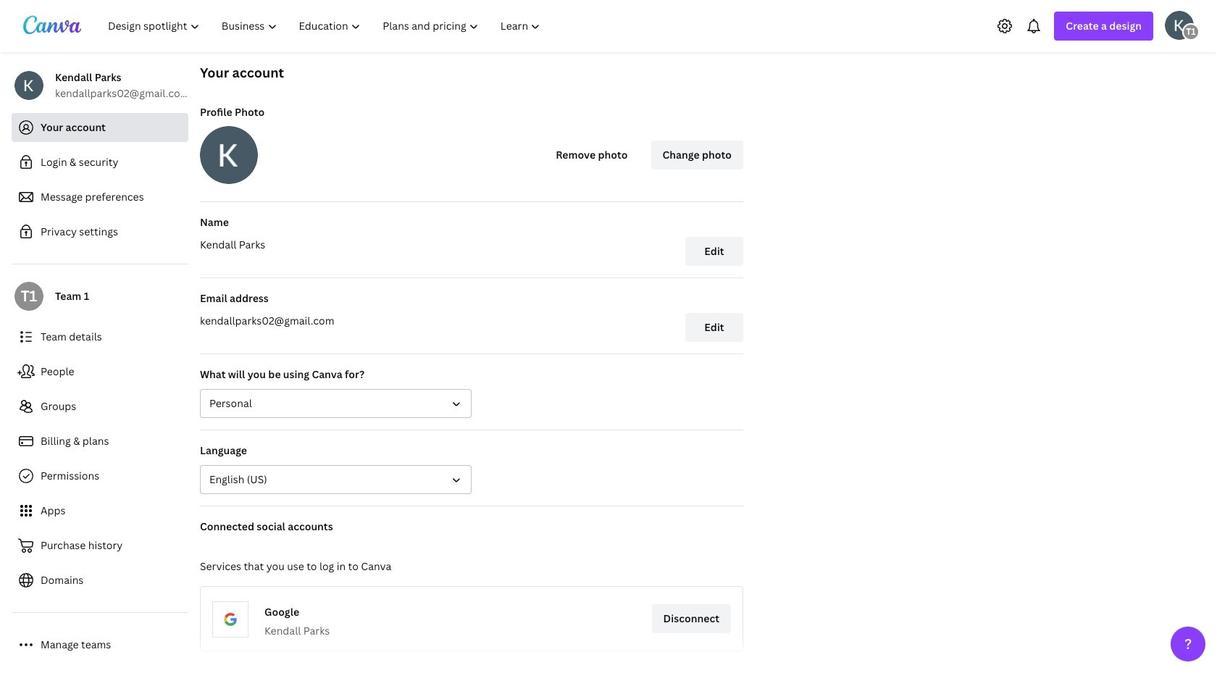 Task type: locate. For each thing, give the bounding box(es) containing it.
0 horizontal spatial team 1 element
[[14, 282, 43, 311]]

None button
[[200, 389, 472, 418]]

team 1 image
[[14, 282, 43, 311]]

1 horizontal spatial team 1 element
[[1183, 23, 1201, 40]]

Language: English (US) button
[[200, 465, 472, 494]]

team 1 element
[[1183, 23, 1201, 40], [14, 282, 43, 311]]



Task type: describe. For each thing, give the bounding box(es) containing it.
team 1 image
[[1183, 23, 1201, 40]]

1 vertical spatial team 1 element
[[14, 282, 43, 311]]

kendall parks image
[[1166, 11, 1195, 40]]

0 vertical spatial team 1 element
[[1183, 23, 1201, 40]]

top level navigation element
[[99, 12, 553, 41]]



Task type: vqa. For each thing, say whether or not it's contained in the screenshot.
CARD
no



